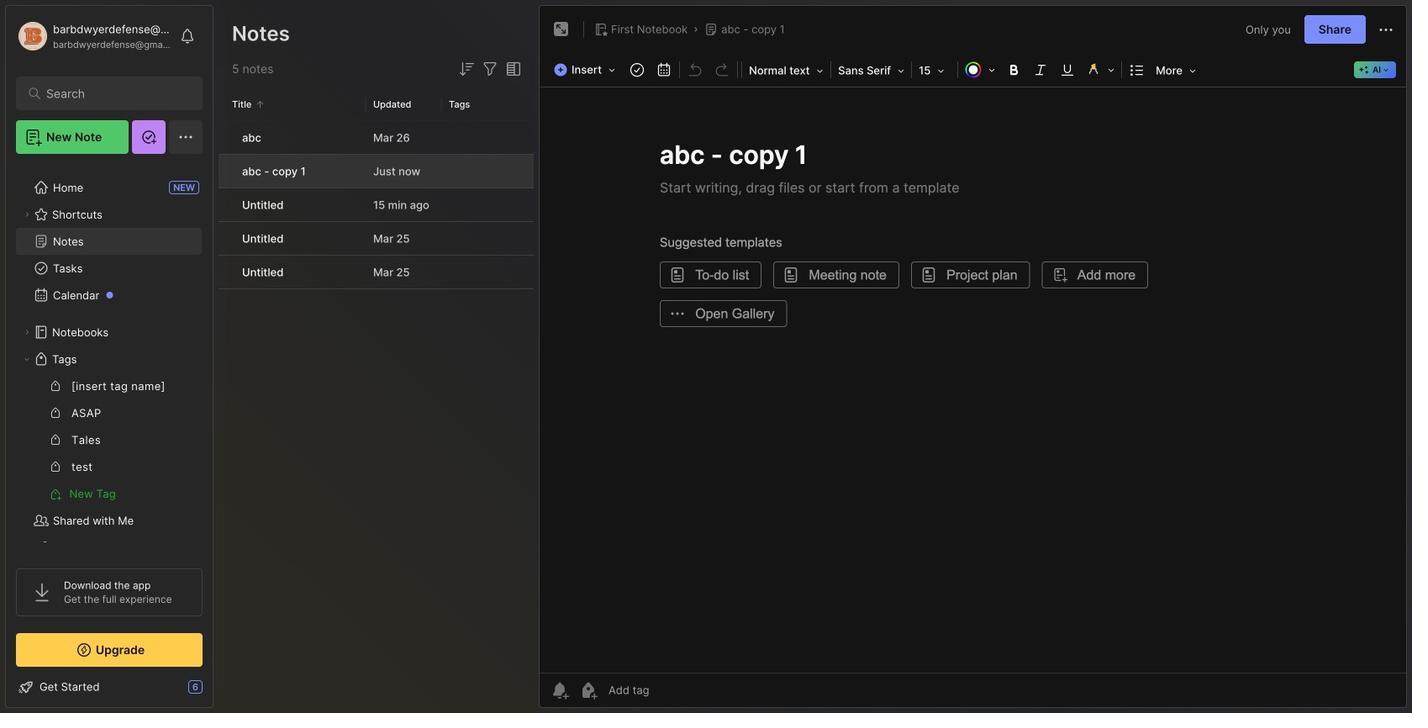 Task type: vqa. For each thing, say whether or not it's contained in the screenshot.
the Account field
yes



Task type: locate. For each thing, give the bounding box(es) containing it.
Font size field
[[914, 59, 956, 82]]

click to collapse image
[[212, 682, 225, 702]]

add filters image
[[480, 59, 500, 79]]

row group
[[219, 121, 534, 290]]

bold image
[[1003, 58, 1026, 82]]

tree inside main element
[[6, 164, 213, 598]]

tree
[[6, 164, 213, 598]]

Account field
[[16, 19, 172, 53]]

5 cell from the top
[[219, 256, 232, 288]]

add tag image
[[579, 680, 599, 701]]

More field
[[1152, 59, 1202, 82]]

Note Editor text field
[[540, 87, 1407, 673]]

3 cell from the top
[[219, 188, 232, 221]]

task image
[[626, 58, 649, 82]]

More actions field
[[1377, 19, 1397, 40]]

Help and Learning task checklist field
[[6, 674, 213, 701]]

bulleted list image
[[1126, 58, 1150, 82]]

Add filters field
[[480, 59, 500, 79]]

group
[[16, 373, 202, 507]]

None search field
[[46, 83, 180, 103]]

expand tags image
[[22, 354, 32, 364]]

italic image
[[1030, 58, 1053, 82]]

2 cell from the top
[[219, 155, 232, 188]]

4 cell from the top
[[219, 222, 232, 255]]

note window element
[[539, 5, 1408, 712]]

expand notebooks image
[[22, 327, 32, 337]]

main element
[[0, 0, 219, 713]]

Search text field
[[46, 86, 180, 102]]

cell
[[219, 121, 232, 154], [219, 155, 232, 188], [219, 188, 232, 221], [219, 222, 232, 255], [219, 256, 232, 288]]



Task type: describe. For each thing, give the bounding box(es) containing it.
group inside tree
[[16, 373, 202, 507]]

add a reminder image
[[550, 680, 570, 701]]

more actions image
[[1377, 20, 1397, 40]]

expand note image
[[552, 19, 572, 40]]

calendar event image
[[653, 58, 676, 82]]

Insert field
[[550, 58, 624, 82]]

1 cell from the top
[[219, 121, 232, 154]]

Font color field
[[961, 58, 1001, 82]]

Sort options field
[[457, 59, 477, 79]]

Add tag field
[[607, 683, 733, 698]]

Heading level field
[[744, 59, 829, 82]]

underline image
[[1056, 58, 1080, 82]]

View options field
[[500, 59, 524, 79]]

Highlight field
[[1082, 58, 1120, 82]]

none search field inside main element
[[46, 83, 180, 103]]

Font family field
[[834, 59, 910, 82]]



